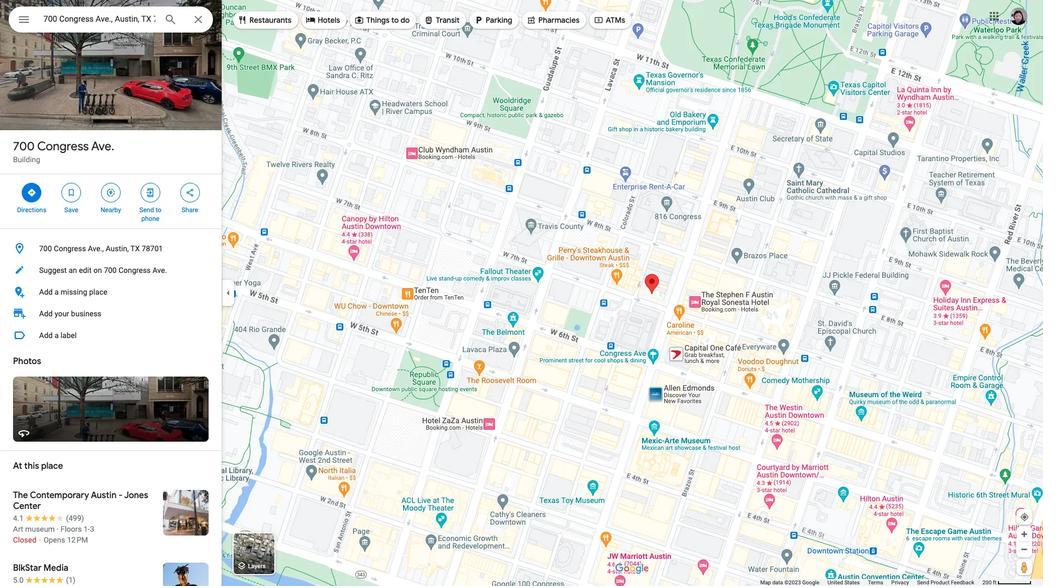 Task type: describe. For each thing, give the bounding box(es) containing it.
add a missing place button
[[0, 281, 222, 303]]

share
[[182, 206, 198, 214]]

add a label button
[[0, 325, 222, 347]]

media
[[44, 563, 68, 574]]

(499)
[[66, 514, 84, 523]]

blkstar
[[13, 563, 41, 574]]

united states
[[828, 580, 860, 586]]

show street view coverage image
[[1016, 560, 1032, 576]]


[[27, 187, 37, 199]]


[[17, 12, 30, 27]]

add a label
[[39, 331, 77, 340]]

ave. inside suggest an edit on 700 congress ave. button
[[153, 266, 167, 275]]

save
[[64, 206, 78, 214]]

terms button
[[868, 580, 883, 587]]

 search field
[[9, 7, 213, 35]]

map
[[760, 580, 771, 586]]

700 congress ave., austin, tx 78701 button
[[0, 238, 222, 260]]

add your business
[[39, 310, 101, 318]]

suggest an edit on 700 congress ave.
[[39, 266, 167, 275]]

place inside add a missing place "button"
[[89, 288, 107, 297]]


[[474, 14, 484, 26]]

privacy
[[891, 580, 909, 586]]

nearby
[[101, 206, 121, 214]]

directions
[[17, 206, 46, 214]]

the contemporary austin - jones center
[[13, 491, 148, 512]]

4.1 stars 499 reviews image
[[13, 513, 84, 524]]


[[424, 14, 434, 26]]

united
[[828, 580, 843, 586]]

add for add your business
[[39, 310, 53, 318]]

product
[[931, 580, 950, 586]]


[[145, 187, 155, 199]]

congress for ave.,
[[54, 244, 86, 253]]

add for add a label
[[39, 331, 53, 340]]

700 Congress Ave., Austin, TX 78701 field
[[9, 7, 213, 33]]

footer inside google maps element
[[760, 580, 982, 587]]

congress for ave.
[[37, 139, 89, 154]]

parking
[[486, 15, 512, 25]]

art
[[13, 525, 23, 534]]

send product feedback button
[[917, 580, 974, 587]]

center
[[13, 501, 41, 512]]

tx
[[130, 244, 140, 253]]

add for add a missing place
[[39, 288, 53, 297]]

200 ft
[[982, 580, 997, 586]]

 button
[[9, 7, 39, 35]]

closed
[[13, 536, 36, 545]]

business
[[71, 310, 101, 318]]

(1)
[[66, 576, 75, 585]]

privacy button
[[891, 580, 909, 587]]

send to phone
[[139, 206, 161, 223]]

this
[[24, 461, 39, 472]]

200 ft button
[[982, 580, 1032, 586]]

austin,
[[106, 244, 129, 253]]

label
[[61, 331, 77, 340]]

2 vertical spatial congress
[[119, 266, 151, 275]]

missing
[[61, 288, 87, 297]]

 pharmacies
[[526, 14, 580, 26]]

to inside send to phone
[[156, 206, 161, 214]]

·
[[57, 525, 59, 534]]

united states button
[[828, 580, 860, 587]]

ave. inside 700 congress ave. building
[[91, 139, 114, 154]]

map data ©2023 google
[[760, 580, 819, 586]]

do
[[401, 15, 410, 25]]

transit
[[436, 15, 460, 25]]

things
[[366, 15, 390, 25]]

suggest
[[39, 266, 67, 275]]

78701
[[142, 244, 163, 253]]

 parking
[[474, 14, 512, 26]]

©2023
[[784, 580, 801, 586]]

suggest an edit on 700 congress ave. button
[[0, 260, 222, 281]]

send for send to phone
[[139, 206, 154, 214]]



Task type: vqa. For each thing, say whether or not it's contained in the screenshot.


Task type: locate. For each thing, give the bounding box(es) containing it.
data
[[772, 580, 783, 586]]

1 vertical spatial a
[[55, 331, 59, 340]]

add inside "button"
[[39, 331, 53, 340]]

zoom in image
[[1020, 531, 1028, 539]]

none field inside 700 congress ave., austin, tx 78701 field
[[43, 12, 155, 26]]

 things to do
[[354, 14, 410, 26]]

1 horizontal spatial place
[[89, 288, 107, 297]]

blkstar media
[[13, 563, 68, 574]]

0 horizontal spatial send
[[139, 206, 154, 214]]

add a missing place
[[39, 288, 107, 297]]

0 horizontal spatial ave.
[[91, 139, 114, 154]]

1 vertical spatial to
[[156, 206, 161, 214]]

1 horizontal spatial send
[[917, 580, 929, 586]]

 atms
[[594, 14, 625, 26]]

google account: michele murakami  
(michele.murakami@adept.ai) image
[[1010, 7, 1027, 25]]

0 vertical spatial place
[[89, 288, 107, 297]]

add left your at bottom
[[39, 310, 53, 318]]

at this place
[[13, 461, 63, 472]]

art museum · floors 1-3 closed ⋅ opens 12 pm
[[13, 525, 94, 545]]

1 horizontal spatial ave.
[[153, 266, 167, 275]]

4.1
[[13, 514, 24, 523]]

footer containing map data ©2023 google
[[760, 580, 982, 587]]

opens
[[44, 536, 65, 545]]

an
[[69, 266, 77, 275]]

add inside "button"
[[39, 288, 53, 297]]

ave.,
[[88, 244, 104, 253]]

your
[[55, 310, 69, 318]]

5.0 stars 1 reviews image
[[13, 575, 75, 586]]

0 horizontal spatial 700
[[13, 139, 35, 154]]

on
[[93, 266, 102, 275]]

a left missing
[[55, 288, 59, 297]]

footer
[[760, 580, 982, 587]]

congress down tx
[[119, 266, 151, 275]]

send for send product feedback
[[917, 580, 929, 586]]

 transit
[[424, 14, 460, 26]]

feedback
[[951, 580, 974, 586]]

700 congress ave. main content
[[0, 0, 222, 587]]


[[526, 14, 536, 26]]

actions for 700 congress ave. region
[[0, 174, 222, 229]]

add your business link
[[0, 303, 222, 325]]

send product feedback
[[917, 580, 974, 586]]

austin
[[91, 491, 117, 501]]

1 vertical spatial congress
[[54, 244, 86, 253]]

send
[[139, 206, 154, 214], [917, 580, 929, 586]]

1 horizontal spatial to
[[391, 15, 399, 25]]

a
[[55, 288, 59, 297], [55, 331, 59, 340]]

to inside  things to do
[[391, 15, 399, 25]]

1-
[[84, 525, 90, 534]]

700 right on
[[104, 266, 117, 275]]

the
[[13, 491, 28, 501]]

1 a from the top
[[55, 288, 59, 297]]

send up the phone
[[139, 206, 154, 214]]

floors
[[61, 525, 82, 534]]

send left product
[[917, 580, 929, 586]]

contemporary
[[30, 491, 89, 501]]

ave. up ''
[[91, 139, 114, 154]]


[[106, 187, 116, 199]]

show your location image
[[1020, 513, 1030, 523]]

place right this
[[41, 461, 63, 472]]

google
[[802, 580, 819, 586]]

congress up building on the left of the page
[[37, 139, 89, 154]]

2 vertical spatial add
[[39, 331, 53, 340]]

send inside send to phone
[[139, 206, 154, 214]]

 restaurants
[[237, 14, 292, 26]]

700 up building on the left of the page
[[13, 139, 35, 154]]

2 horizontal spatial 700
[[104, 266, 117, 275]]

pharmacies
[[538, 15, 580, 25]]

0 vertical spatial 700
[[13, 139, 35, 154]]

0 vertical spatial ave.
[[91, 139, 114, 154]]


[[237, 14, 247, 26]]

atms
[[606, 15, 625, 25]]

ft
[[993, 580, 997, 586]]

0 horizontal spatial place
[[41, 461, 63, 472]]

1 vertical spatial send
[[917, 580, 929, 586]]

None field
[[43, 12, 155, 26]]

hotels
[[318, 15, 340, 25]]

to left do
[[391, 15, 399, 25]]

3 add from the top
[[39, 331, 53, 340]]

0 vertical spatial add
[[39, 288, 53, 297]]

layers
[[248, 564, 266, 571]]

restaurants
[[249, 15, 292, 25]]

0 vertical spatial a
[[55, 288, 59, 297]]

700 for ave.
[[13, 139, 35, 154]]

2 a from the top
[[55, 331, 59, 340]]

2 vertical spatial 700
[[104, 266, 117, 275]]

0 vertical spatial send
[[139, 206, 154, 214]]


[[306, 14, 315, 26]]

to up the phone
[[156, 206, 161, 214]]

at
[[13, 461, 22, 472]]


[[594, 14, 604, 26]]

a inside "button"
[[55, 331, 59, 340]]

add
[[39, 288, 53, 297], [39, 310, 53, 318], [39, 331, 53, 340]]

12 pm
[[67, 536, 88, 545]]

1 vertical spatial ave.
[[153, 266, 167, 275]]

ave. down 78701
[[153, 266, 167, 275]]

zoom out image
[[1020, 546, 1028, 554]]

a for label
[[55, 331, 59, 340]]

ave.
[[91, 139, 114, 154], [153, 266, 167, 275]]

place
[[89, 288, 107, 297], [41, 461, 63, 472]]

700 congress ave., austin, tx 78701
[[39, 244, 163, 253]]

congress up an
[[54, 244, 86, 253]]

⋅
[[38, 536, 42, 545]]

edit
[[79, 266, 92, 275]]

phone
[[141, 215, 159, 223]]

1 add from the top
[[39, 288, 53, 297]]

google maps element
[[0, 0, 1043, 587]]

200
[[982, 580, 992, 586]]

1 vertical spatial 700
[[39, 244, 52, 253]]

a for missing
[[55, 288, 59, 297]]

1 vertical spatial place
[[41, 461, 63, 472]]

add left label
[[39, 331, 53, 340]]

photos
[[13, 356, 41, 367]]

0 vertical spatial to
[[391, 15, 399, 25]]

a inside "button"
[[55, 288, 59, 297]]

collapse side panel image
[[222, 287, 234, 299]]

700 inside 700 congress ave. building
[[13, 139, 35, 154]]

states
[[844, 580, 860, 586]]

0 horizontal spatial to
[[156, 206, 161, 214]]

1 vertical spatial add
[[39, 310, 53, 318]]

5.0
[[13, 576, 24, 585]]

2 add from the top
[[39, 310, 53, 318]]

0 vertical spatial congress
[[37, 139, 89, 154]]

congress
[[37, 139, 89, 154], [54, 244, 86, 253], [119, 266, 151, 275]]

-
[[119, 491, 123, 501]]

terms
[[868, 580, 883, 586]]

1 horizontal spatial 700
[[39, 244, 52, 253]]


[[66, 187, 76, 199]]

a left label
[[55, 331, 59, 340]]

congress inside 700 congress ave. building
[[37, 139, 89, 154]]

3
[[90, 525, 94, 534]]

700 congress ave. building
[[13, 139, 114, 164]]

place down on
[[89, 288, 107, 297]]

building
[[13, 155, 40, 164]]

 hotels
[[306, 14, 340, 26]]


[[185, 187, 195, 199]]

museum
[[25, 525, 55, 534]]

700 up suggest
[[39, 244, 52, 253]]

send inside "button"
[[917, 580, 929, 586]]

700 for ave.,
[[39, 244, 52, 253]]

add down suggest
[[39, 288, 53, 297]]



